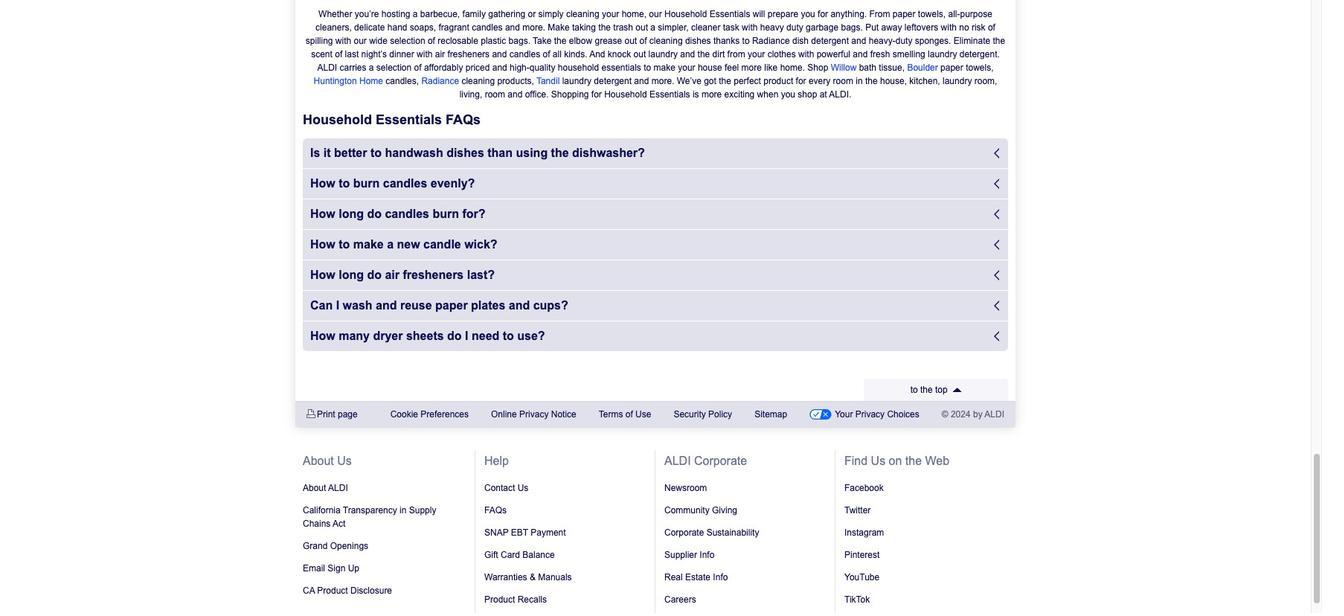 Task type: describe. For each thing, give the bounding box(es) containing it.
how for how long do air fresheners last?
[[310, 269, 335, 281]]

newsroom
[[665, 483, 707, 493]]

cookie preferences link
[[390, 401, 469, 428]]

anything.
[[831, 9, 867, 19]]

powerful
[[817, 49, 851, 60]]

products,
[[497, 76, 534, 86]]

taking
[[572, 22, 596, 33]]

0 vertical spatial i
[[336, 299, 339, 312]]

how long do air fresheners last?
[[310, 269, 495, 281]]

the down "bath"
[[865, 76, 878, 86]]

1 horizontal spatial product
[[484, 595, 515, 605]]

recalls
[[518, 595, 547, 605]]

gift
[[484, 550, 498, 560]]

how for how to make a new candle wick?
[[310, 238, 335, 251]]

0 horizontal spatial our
[[354, 36, 367, 46]]

with up last in the left of the page
[[336, 36, 351, 46]]

careers link
[[665, 589, 826, 611]]

arrow image inside how long do candles burn for? link
[[989, 209, 999, 220]]

us for contact
[[518, 483, 529, 493]]

2 vertical spatial household
[[303, 112, 372, 127]]

email
[[303, 563, 325, 574]]

need
[[472, 330, 500, 342]]

grand
[[303, 541, 328, 552]]

living,
[[460, 89, 482, 100]]

terms of use link
[[599, 401, 651, 428]]

1 vertical spatial your
[[748, 49, 765, 60]]

household inside whether you're hosting a barbecue, family gathering or simply cleaning your home, our household essentials will prepare you for anything. from paper towels, all-purpose cleaners, delicate hand soaps, fragrant candles and more. make taking the trash out a simpler, cleaner task with heavy duty garbage bags. put away leftovers with no risk of spilling with our wide selection of reclosable plastic bags. take the elbow grease out of cleaning dishes thanks to radiance dish detergent and heavy-duty sponges. eliminate the scent of last night's dinner with air fresheners and candles of all kinds. and knock out laundry and the dirt from your clothes with powerful and fresh smelling laundry detergent. aldi carries a selection of affordably priced and high-quality household essentials to make your house feel more like home. shop
[[665, 9, 707, 19]]

1 vertical spatial selection
[[376, 63, 412, 73]]

essentials inside the 'laundry detergent and more. we've got the perfect product for every room in the house, kitchen, laundry room, living, room and office. shopping for household essentials is more exciting when you shop at aldi.'
[[650, 89, 690, 100]]

© 2024 by
[[942, 409, 983, 420]]

candles up high-
[[510, 49, 540, 60]]

candles,
[[386, 76, 419, 86]]

whether
[[319, 9, 352, 19]]

and down gathering
[[505, 22, 520, 33]]

hand
[[388, 22, 407, 33]]

do for candles
[[367, 208, 382, 220]]

hosting
[[382, 9, 410, 19]]

about us
[[303, 455, 352, 467]]

radiance inside whether you're hosting a barbecue, family gathering or simply cleaning your home, our household essentials will prepare you for anything. from paper towels, all-purpose cleaners, delicate hand soaps, fragrant candles and more. make taking the trash out a simpler, cleaner task with heavy duty garbage bags. put away leftovers with no risk of spilling with our wide selection of reclosable plastic bags. take the elbow grease out of cleaning dishes thanks to radiance dish detergent and heavy-duty sponges. eliminate the scent of last night's dinner with air fresheners and candles of all kinds. and knock out laundry and the dirt from your clothes with powerful and fresh smelling laundry detergent. aldi carries a selection of affordably priced and high-quality household essentials to make your house feel more like home. shop
[[752, 36, 790, 46]]

of left use
[[626, 409, 633, 420]]

ca product disclosure
[[303, 586, 392, 596]]

arrow image for the
[[989, 148, 999, 159]]

when
[[757, 89, 779, 100]]

a left simpler,
[[651, 22, 656, 33]]

reclosable
[[438, 36, 478, 46]]

with down the "all-"
[[941, 22, 957, 33]]

security policy
[[674, 409, 732, 420]]

faqs link
[[484, 499, 646, 522]]

email sign up link
[[303, 557, 466, 580]]

1 horizontal spatial i
[[465, 330, 468, 342]]

a up soaps,
[[413, 9, 418, 19]]

thanks
[[714, 36, 740, 46]]

is it better to handwash dishes than using the dishwasher? link
[[303, 138, 1008, 168]]

security policy link
[[674, 401, 732, 428]]

in inside the 'laundry detergent and more. we've got the perfect product for every room in the house, kitchen, laundry room, living, room and office. shopping for household essentials is more exciting when you shop at aldi.'
[[856, 76, 863, 86]]

for inside whether you're hosting a barbecue, family gathering or simply cleaning your home, our household essentials will prepare you for anything. from paper towels, all-purpose cleaners, delicate hand soaps, fragrant candles and more. make taking the trash out a simpler, cleaner task with heavy duty garbage bags. put away leftovers with no risk of spilling with our wide selection of reclosable plastic bags. take the elbow grease out of cleaning dishes thanks to radiance dish detergent and heavy-duty sponges. eliminate the scent of last night's dinner with air fresheners and candles of all kinds. and knock out laundry and the dirt from your clothes with powerful and fresh smelling laundry detergent. aldi carries a selection of affordably priced and high-quality household essentials to make your house feel more like home. shop
[[818, 9, 828, 19]]

prepare
[[768, 9, 799, 19]]

giving
[[712, 505, 738, 516]]

wide
[[369, 36, 388, 46]]

and down essentials
[[634, 76, 649, 86]]

paper inside willow bath tissue, boulder paper towels, huntington home candles, radiance cleaning products, tandil
[[941, 63, 964, 73]]

eliminate
[[954, 36, 991, 46]]

1 vertical spatial bags.
[[509, 36, 531, 46]]

in inside california transparency in supply chains act
[[400, 505, 407, 516]]

careers
[[665, 595, 696, 605]]

and up "bath"
[[853, 49, 868, 60]]

arrow image for paper
[[989, 301, 999, 311]]

print page
[[317, 409, 358, 420]]

info inside "link"
[[700, 550, 715, 560]]

willow link
[[831, 63, 857, 73]]

kitchen,
[[910, 76, 940, 86]]

instagram
[[845, 528, 884, 538]]

candles up how long do candles burn for?
[[383, 177, 427, 190]]

ca product disclosure link
[[303, 580, 466, 602]]

0 vertical spatial corporate
[[694, 455, 747, 467]]

california transparency in supply chains act
[[303, 505, 436, 529]]

more. inside the 'laundry detergent and more. we've got the perfect product for every room in the house, kitchen, laundry room, living, room and office. shopping for household essentials is more exciting when you shop at aldi.'
[[652, 76, 675, 86]]

dryer
[[373, 330, 403, 342]]

2 vertical spatial do
[[447, 330, 462, 342]]

1 vertical spatial info
[[713, 572, 728, 583]]

to right essentials
[[644, 63, 651, 73]]

1 vertical spatial fresheners
[[403, 269, 464, 281]]

about aldi link
[[303, 477, 466, 499]]

how for how to burn candles evenly?
[[310, 177, 335, 190]]

the up the detergent.
[[993, 36, 1006, 46]]

0 horizontal spatial your
[[602, 9, 619, 19]]

to right "better"
[[371, 147, 382, 159]]

purpose
[[960, 9, 993, 19]]

and right plates
[[509, 299, 530, 312]]

balance
[[523, 550, 555, 560]]

household essentials faqs
[[303, 112, 481, 127]]

fresheners inside whether you're hosting a barbecue, family gathering or simply cleaning your home, our household essentials will prepare you for anything. from paper towels, all-purpose cleaners, delicate hand soaps, fragrant candles and more. make taking the trash out a simpler, cleaner task with heavy duty garbage bags. put away leftovers with no risk of spilling with our wide selection of reclosable plastic bags. take the elbow grease out of cleaning dishes thanks to radiance dish detergent and heavy-duty sponges. eliminate the scent of last night's dinner with air fresheners and candles of all kinds. and knock out laundry and the dirt from your clothes with powerful and fresh smelling laundry detergent. aldi carries a selection of affordably priced and high-quality household essentials to make your house feel more like home. shop
[[448, 49, 490, 60]]

paper inside whether you're hosting a barbecue, family gathering or simply cleaning your home, our household essentials will prepare you for anything. from paper towels, all-purpose cleaners, delicate hand soaps, fragrant candles and more. make taking the trash out a simpler, cleaner task with heavy duty garbage bags. put away leftovers with no risk of spilling with our wide selection of reclosable plastic bags. take the elbow grease out of cleaning dishes thanks to radiance dish detergent and heavy-duty sponges. eliminate the scent of last night's dinner with air fresheners and candles of all kinds. and knock out laundry and the dirt from your clothes with powerful and fresh smelling laundry detergent. aldi carries a selection of affordably priced and high-quality household essentials to make your house feel more like home. shop
[[893, 9, 916, 19]]

is
[[693, 89, 699, 100]]

make inside whether you're hosting a barbecue, family gathering or simply cleaning your home, our household essentials will prepare you for anything. from paper towels, all-purpose cleaners, delicate hand soaps, fragrant candles and more. make taking the trash out a simpler, cleaner task with heavy duty garbage bags. put away leftovers with no risk of spilling with our wide selection of reclosable plastic bags. take the elbow grease out of cleaning dishes thanks to radiance dish detergent and heavy-duty sponges. eliminate the scent of last night's dinner with air fresheners and candles of all kinds. and knock out laundry and the dirt from your clothes with powerful and fresh smelling laundry detergent. aldi carries a selection of affordably priced and high-quality household essentials to make your house feel more like home. shop
[[654, 63, 676, 73]]

and down plastic on the top left
[[492, 49, 507, 60]]

cookie
[[390, 409, 418, 420]]

household inside the 'laundry detergent and more. we've got the perfect product for every room in the house, kitchen, laundry room, living, room and office. shopping for household essentials is more exciting when you shop at aldi.'
[[604, 89, 647, 100]]

how to burn candles evenly?
[[310, 177, 475, 190]]

laundry down household in the left of the page
[[562, 76, 592, 86]]

boulder
[[907, 63, 938, 73]]

room,
[[975, 76, 998, 86]]

heavy
[[760, 22, 784, 33]]

to down "better"
[[339, 177, 350, 190]]

radiance inside willow bath tissue, boulder paper towels, huntington home candles, radiance cleaning products, tandil
[[421, 76, 459, 86]]

your privacy choices
[[835, 409, 920, 420]]

twitter link
[[845, 499, 1008, 522]]

towels, inside whether you're hosting a barbecue, family gathering or simply cleaning your home, our household essentials will prepare you for anything. from paper towels, all-purpose cleaners, delicate hand soaps, fragrant candles and more. make taking the trash out a simpler, cleaner task with heavy duty garbage bags. put away leftovers with no risk of spilling with our wide selection of reclosable plastic bags. take the elbow grease out of cleaning dishes thanks to radiance dish detergent and heavy-duty sponges. eliminate the scent of last night's dinner with air fresheners and candles of all kinds. and knock out laundry and the dirt from your clothes with powerful and fresh smelling laundry detergent. aldi carries a selection of affordably priced and high-quality household essentials to make your house feel more like home. shop
[[918, 9, 946, 19]]

cleaning inside willow bath tissue, boulder paper towels, huntington home candles, radiance cleaning products, tandil
[[462, 76, 495, 86]]

to right need
[[503, 330, 514, 342]]

how to make a new candle wick?
[[310, 238, 498, 251]]

the left top
[[921, 385, 933, 395]]

with down dish
[[799, 49, 814, 60]]

chains
[[303, 519, 331, 529]]

to up choices
[[911, 385, 918, 395]]

1 vertical spatial cleaning
[[650, 36, 683, 46]]

grease
[[595, 36, 622, 46]]

the up house
[[698, 49, 710, 60]]

0 horizontal spatial room
[[485, 89, 505, 100]]

the right got
[[719, 76, 731, 86]]

heavy-
[[869, 36, 896, 46]]

0 vertical spatial bags.
[[841, 22, 863, 33]]

and right wash
[[376, 299, 397, 312]]

laundry down sponges.
[[928, 49, 957, 60]]

house,
[[880, 76, 907, 86]]

arrow image inside how to burn candles evenly? link
[[989, 179, 999, 189]]

california transparency in supply chains act link
[[303, 499, 466, 535]]

how to burn candles evenly? link
[[303, 169, 1008, 199]]

gift card balance link
[[484, 544, 646, 566]]

the right using
[[551, 147, 569, 159]]

of down soaps,
[[428, 36, 435, 46]]

&
[[530, 572, 536, 583]]

how long do air fresheners last? link
[[303, 261, 1008, 290]]

about for about aldi
[[303, 483, 326, 493]]

0 horizontal spatial paper
[[435, 299, 468, 312]]

of left the all at top
[[543, 49, 550, 60]]

can
[[310, 299, 333, 312]]

can i wash and reuse paper plates and cups? link
[[303, 291, 1008, 321]]

and down put
[[852, 36, 867, 46]]

on
[[889, 455, 902, 467]]

1 vertical spatial air
[[385, 269, 400, 281]]

payment
[[531, 528, 566, 538]]

of up candles,
[[414, 63, 422, 73]]

priced
[[466, 63, 490, 73]]

youtube
[[845, 572, 880, 583]]

last
[[345, 49, 359, 60]]

and
[[590, 49, 605, 60]]

card
[[501, 550, 520, 560]]

the right the on on the bottom of the page
[[906, 455, 922, 467]]

tiktok
[[845, 595, 870, 605]]

pinterest
[[845, 550, 880, 560]]

night's
[[361, 49, 387, 60]]

towels, inside willow bath tissue, boulder paper towels, huntington home candles, radiance cleaning products, tandil
[[966, 63, 994, 73]]

help
[[484, 455, 509, 467]]

0 horizontal spatial dishes
[[447, 147, 484, 159]]

2 vertical spatial for
[[592, 89, 602, 100]]

radiance link
[[421, 76, 459, 86]]

delicate
[[354, 22, 385, 33]]

facebook
[[845, 483, 884, 493]]

a up "home" at the left of page
[[369, 63, 374, 73]]

arrow image for last?
[[989, 270, 999, 281]]

the down make
[[554, 36, 567, 46]]

0 vertical spatial burn
[[353, 177, 380, 190]]

corporate inside corporate sustainability link
[[665, 528, 704, 538]]

new
[[397, 238, 420, 251]]

dishes inside whether you're hosting a barbecue, family gathering or simply cleaning your home, our household essentials will prepare you for anything. from paper towels, all-purpose cleaners, delicate hand soaps, fragrant candles and more. make taking the trash out a simpler, cleaner task with heavy duty garbage bags. put away leftovers with no risk of spilling with our wide selection of reclosable plastic bags. take the elbow grease out of cleaning dishes thanks to radiance dish detergent and heavy-duty sponges. eliminate the scent of last night's dinner with air fresheners and candles of all kinds. and knock out laundry and the dirt from your clothes with powerful and fresh smelling laundry detergent. aldi carries a selection of affordably priced and high-quality household essentials to make your house feel more like home. shop
[[685, 36, 711, 46]]

essentials inside whether you're hosting a barbecue, family gathering or simply cleaning your home, our household essentials will prepare you for anything. from paper towels, all-purpose cleaners, delicate hand soaps, fragrant candles and more. make taking the trash out a simpler, cleaner task with heavy duty garbage bags. put away leftovers with no risk of spilling with our wide selection of reclosable plastic bags. take the elbow grease out of cleaning dishes thanks to radiance dish detergent and heavy-duty sponges. eliminate the scent of last night's dinner with air fresheners and candles of all kinds. and knock out laundry and the dirt from your clothes with powerful and fresh smelling laundry detergent. aldi carries a selection of affordably priced and high-quality household essentials to make your house feel more like home. shop
[[710, 9, 750, 19]]

more. inside whether you're hosting a barbecue, family gathering or simply cleaning your home, our household essentials will prepare you for anything. from paper towels, all-purpose cleaners, delicate hand soaps, fragrant candles and more. make taking the trash out a simpler, cleaner task with heavy duty garbage bags. put away leftovers with no risk of spilling with our wide selection of reclosable plastic bags. take the elbow grease out of cleaning dishes thanks to radiance dish detergent and heavy-duty sponges. eliminate the scent of last night's dinner with air fresheners and candles of all kinds. and knock out laundry and the dirt from your clothes with powerful and fresh smelling laundry detergent. aldi carries a selection of affordably priced and high-quality household essentials to make your house feel more like home. shop
[[523, 22, 545, 33]]



Task type: locate. For each thing, give the bounding box(es) containing it.
0 horizontal spatial burn
[[353, 177, 380, 190]]

dirt
[[713, 49, 725, 60]]

dishes down cleaner at right
[[685, 36, 711, 46]]

0 horizontal spatial you
[[781, 89, 796, 100]]

0 vertical spatial essentials
[[710, 9, 750, 19]]

how for how many dryer sheets do i need to use?
[[310, 330, 335, 342]]

dishwasher?
[[572, 147, 645, 159]]

0 vertical spatial more
[[742, 63, 762, 73]]

1 horizontal spatial burn
[[433, 208, 459, 220]]

tiktok link
[[845, 589, 1008, 611]]

1 vertical spatial do
[[367, 269, 382, 281]]

will
[[753, 9, 765, 19]]

more inside whether you're hosting a barbecue, family gathering or simply cleaning your home, our household essentials will prepare you for anything. from paper towels, all-purpose cleaners, delicate hand soaps, fragrant candles and more. make taking the trash out a simpler, cleaner task with heavy duty garbage bags. put away leftovers with no risk of spilling with our wide selection of reclosable plastic bags. take the elbow grease out of cleaning dishes thanks to radiance dish detergent and heavy-duty sponges. eliminate the scent of last night's dinner with air fresheners and candles of all kinds. and knock out laundry and the dirt from your clothes with powerful and fresh smelling laundry detergent. aldi carries a selection of affordably priced and high-quality household essentials to make your house feel more like home. shop
[[742, 63, 762, 73]]

our up last in the left of the page
[[354, 36, 367, 46]]

trash
[[613, 22, 633, 33]]

in left supply
[[400, 505, 407, 516]]

0 horizontal spatial in
[[400, 505, 407, 516]]

of left last in the left of the page
[[335, 49, 342, 60]]

selection down dinner
[[376, 63, 412, 73]]

for up shop
[[796, 76, 806, 86]]

1 vertical spatial dishes
[[447, 147, 484, 159]]

0 horizontal spatial for
[[592, 89, 602, 100]]

0 horizontal spatial faqs
[[446, 112, 481, 127]]

for right shopping
[[592, 89, 602, 100]]

long inside how long do air fresheners last? link
[[339, 269, 364, 281]]

0 vertical spatial air
[[435, 49, 445, 60]]

5 how from the top
[[310, 330, 335, 342]]

soaps,
[[410, 22, 436, 33]]

1 arrow image from the top
[[989, 148, 999, 159]]

how many dryer sheets do i need to use?
[[310, 330, 545, 342]]

arrow image inside how long do air fresheners last? link
[[989, 270, 999, 281]]

snap ebt payment
[[484, 528, 566, 538]]

laundry up willow bath tissue, boulder paper towels, huntington home candles, radiance cleaning products, tandil
[[649, 49, 678, 60]]

how many dryer sheets do i need to use? link
[[303, 322, 1008, 351]]

2 vertical spatial arrow image
[[989, 331, 999, 342]]

corporate down community
[[665, 528, 704, 538]]

laundry left room,
[[943, 76, 972, 86]]

0 horizontal spatial product
[[317, 586, 348, 596]]

0 horizontal spatial privacy
[[519, 409, 549, 420]]

1 vertical spatial faqs
[[484, 505, 507, 516]]

2 vertical spatial paper
[[435, 299, 468, 312]]

2 about from the top
[[303, 483, 326, 493]]

privacy for notice
[[519, 409, 549, 420]]

and left high-
[[492, 63, 507, 73]]

shop
[[808, 63, 829, 73]]

2 horizontal spatial your
[[748, 49, 765, 60]]

3 arrow image from the top
[[989, 331, 999, 342]]

tandil
[[537, 76, 560, 86]]

0 vertical spatial for
[[818, 9, 828, 19]]

essentials up task
[[710, 9, 750, 19]]

1 vertical spatial i
[[465, 330, 468, 342]]

1 how from the top
[[310, 177, 335, 190]]

to inside "link"
[[339, 238, 350, 251]]

household up it
[[303, 112, 372, 127]]

air up the "affordably"
[[435, 49, 445, 60]]

0 vertical spatial in
[[856, 76, 863, 86]]

room right the living,
[[485, 89, 505, 100]]

1 vertical spatial long
[[339, 269, 364, 281]]

sitemap link
[[755, 401, 787, 428]]

to up from on the right
[[742, 36, 750, 46]]

1 vertical spatial in
[[400, 505, 407, 516]]

towels, up leftovers at the right top of the page
[[918, 9, 946, 19]]

transparency
[[343, 505, 397, 516]]

arrow image for use?
[[989, 331, 999, 342]]

1 vertical spatial our
[[354, 36, 367, 46]]

you inside the 'laundry detergent and more. we've got the perfect product for every room in the house, kitchen, laundry room, living, room and office. shopping for household essentials is more exciting when you shop at aldi.'
[[781, 89, 796, 100]]

1 vertical spatial radiance
[[421, 76, 459, 86]]

0 vertical spatial our
[[649, 9, 662, 19]]

1 horizontal spatial air
[[435, 49, 445, 60]]

1 horizontal spatial make
[[654, 63, 676, 73]]

arrow image
[[989, 179, 999, 189], [989, 240, 999, 250], [989, 270, 999, 281], [989, 301, 999, 311]]

us up about aldi
[[337, 455, 352, 467]]

2 horizontal spatial cleaning
[[650, 36, 683, 46]]

aldi right © 2024 by
[[985, 409, 1005, 420]]

more. left we've
[[652, 76, 675, 86]]

your up we've
[[678, 63, 696, 73]]

more down got
[[702, 89, 722, 100]]

newsroom link
[[665, 477, 826, 499]]

1 horizontal spatial detergent
[[811, 36, 849, 46]]

2 horizontal spatial household
[[665, 9, 707, 19]]

you up garbage
[[801, 9, 815, 19]]

i left need
[[465, 330, 468, 342]]

0 horizontal spatial radiance
[[421, 76, 459, 86]]

2 vertical spatial cleaning
[[462, 76, 495, 86]]

0 vertical spatial do
[[367, 208, 382, 220]]

spilling
[[306, 36, 333, 46]]

us left the on on the bottom of the page
[[871, 455, 886, 467]]

pinterest link
[[845, 544, 1008, 566]]

privacy inside your privacy choices link
[[856, 409, 885, 420]]

1 horizontal spatial more.
[[652, 76, 675, 86]]

1 arrow image from the top
[[989, 179, 999, 189]]

home
[[359, 76, 383, 86]]

with
[[742, 22, 758, 33], [941, 22, 957, 33], [336, 36, 351, 46], [417, 49, 433, 60], [799, 49, 814, 60]]

detergent inside whether you're hosting a barbecue, family gathering or simply cleaning your home, our household essentials will prepare you for anything. from paper towels, all-purpose cleaners, delicate hand soaps, fragrant candles and more. make taking the trash out a simpler, cleaner task with heavy duty garbage bags. put away leftovers with no risk of spilling with our wide selection of reclosable plastic bags. take the elbow grease out of cleaning dishes thanks to radiance dish detergent and heavy-duty sponges. eliminate the scent of last night's dinner with air fresheners and candles of all kinds. and knock out laundry and the dirt from your clothes with powerful and fresh smelling laundry detergent. aldi carries a selection of affordably priced and high-quality household essentials to make your house feel more like home. shop
[[811, 36, 849, 46]]

burn down "better"
[[353, 177, 380, 190]]

do right sheets
[[447, 330, 462, 342]]

product down 'warranties'
[[484, 595, 515, 605]]

arrow image for candle
[[989, 240, 999, 250]]

dishes up the evenly? on the left top
[[447, 147, 484, 159]]

willow bath tissue, boulder paper towels, huntington home candles, radiance cleaning products, tandil
[[314, 63, 994, 86]]

house
[[698, 63, 722, 73]]

towels, down the detergent.
[[966, 63, 994, 73]]

2 vertical spatial out
[[634, 49, 646, 60]]

do for air
[[367, 269, 382, 281]]

1 vertical spatial more.
[[652, 76, 675, 86]]

with down will
[[742, 22, 758, 33]]

risk
[[972, 22, 986, 33]]

1 horizontal spatial us
[[518, 483, 529, 493]]

gift card balance
[[484, 550, 555, 560]]

and up we've
[[680, 49, 695, 60]]

corporate sustainability link
[[665, 522, 826, 544]]

cleaning up taking
[[566, 9, 600, 19]]

2 horizontal spatial paper
[[941, 63, 964, 73]]

do
[[367, 208, 382, 220], [367, 269, 382, 281], [447, 330, 462, 342]]

4 arrow image from the top
[[989, 301, 999, 311]]

0 horizontal spatial towels,
[[918, 9, 946, 19]]

and down products,
[[508, 89, 523, 100]]

1 vertical spatial towels,
[[966, 63, 994, 73]]

household down essentials
[[604, 89, 647, 100]]

long down how to burn candles evenly?
[[339, 208, 364, 220]]

long for air
[[339, 269, 364, 281]]

3 how from the top
[[310, 238, 335, 251]]

bags. down anything.
[[841, 22, 863, 33]]

dish
[[793, 36, 809, 46]]

arrow image inside how to make a new candle wick? "link"
[[989, 240, 999, 250]]

all-
[[948, 9, 960, 19]]

0 vertical spatial selection
[[390, 36, 425, 46]]

burn
[[353, 177, 380, 190], [433, 208, 459, 220]]

a left new
[[387, 238, 394, 251]]

dinner
[[389, 49, 414, 60]]

how for how long do candles burn for?
[[310, 208, 335, 220]]

how
[[310, 177, 335, 190], [310, 208, 335, 220], [310, 238, 335, 251], [310, 269, 335, 281], [310, 330, 335, 342]]

radiance down the "affordably"
[[421, 76, 459, 86]]

1 horizontal spatial essentials
[[650, 89, 690, 100]]

1 vertical spatial detergent
[[594, 76, 632, 86]]

privacy for choices
[[856, 409, 885, 420]]

0 vertical spatial about
[[303, 455, 334, 467]]

do up wash
[[367, 269, 382, 281]]

privacy inside online privacy notice link
[[519, 409, 549, 420]]

or
[[528, 9, 536, 19]]

1 vertical spatial household
[[604, 89, 647, 100]]

fragrant
[[439, 22, 469, 33]]

community giving link
[[665, 499, 826, 522]]

duty up the smelling
[[896, 36, 913, 46]]

duty up dish
[[787, 22, 804, 33]]

make inside "link"
[[353, 238, 384, 251]]

0 vertical spatial fresheners
[[448, 49, 490, 60]]

out down trash
[[625, 36, 637, 46]]

essentials down we've
[[650, 89, 690, 100]]

how long do candles burn for? link
[[303, 200, 1008, 229]]

leftovers
[[905, 22, 939, 33]]

2 privacy from the left
[[856, 409, 885, 420]]

3 arrow image from the top
[[989, 270, 999, 281]]

info down corporate sustainability
[[700, 550, 715, 560]]

0 vertical spatial towels,
[[918, 9, 946, 19]]

1 vertical spatial out
[[625, 36, 637, 46]]

huntington
[[314, 76, 357, 86]]

aldi inside whether you're hosting a barbecue, family gathering or simply cleaning your home, our household essentials will prepare you for anything. from paper towels, all-purpose cleaners, delicate hand soaps, fragrant candles and more. make taking the trash out a simpler, cleaner task with heavy duty garbage bags. put away leftovers with no risk of spilling with our wide selection of reclosable plastic bags. take the elbow grease out of cleaning dishes thanks to radiance dish detergent and heavy-duty sponges. eliminate the scent of last night's dinner with air fresheners and candles of all kinds. and knock out laundry and the dirt from your clothes with powerful and fresh smelling laundry detergent. aldi carries a selection of affordably priced and high-quality household essentials to make your house feel more like home. shop
[[317, 63, 337, 73]]

policy
[[709, 409, 732, 420]]

for up garbage
[[818, 9, 828, 19]]

0 vertical spatial faqs
[[446, 112, 481, 127]]

1 horizontal spatial dishes
[[685, 36, 711, 46]]

cleaning down simpler,
[[650, 36, 683, 46]]

1 long from the top
[[339, 208, 364, 220]]

laundry
[[649, 49, 678, 60], [928, 49, 957, 60], [562, 76, 592, 86], [943, 76, 972, 86]]

product recalls
[[484, 595, 547, 605]]

the up grease at the left top
[[599, 22, 611, 33]]

handwash
[[385, 147, 443, 159]]

detergent down essentials
[[594, 76, 632, 86]]

0 vertical spatial long
[[339, 208, 364, 220]]

detergent up powerful at top right
[[811, 36, 849, 46]]

1 vertical spatial about
[[303, 483, 326, 493]]

arrow image
[[989, 148, 999, 159], [989, 209, 999, 220], [989, 331, 999, 342]]

make
[[548, 22, 570, 33]]

up
[[348, 563, 359, 574]]

long inside how long do candles burn for? link
[[339, 208, 364, 220]]

2 arrow image from the top
[[989, 240, 999, 250]]

1 privacy from the left
[[519, 409, 549, 420]]

4 how from the top
[[310, 269, 335, 281]]

2 horizontal spatial us
[[871, 455, 886, 467]]

of right risk at right
[[988, 22, 996, 33]]

1 horizontal spatial faqs
[[484, 505, 507, 516]]

burn left for?
[[433, 208, 459, 220]]

bags. left take
[[509, 36, 531, 46]]

0 horizontal spatial cleaning
[[462, 76, 495, 86]]

how inside "link"
[[310, 238, 335, 251]]

candles up plastic on the top left
[[472, 22, 503, 33]]

0 horizontal spatial duty
[[787, 22, 804, 33]]

terms
[[599, 409, 623, 420]]

0 vertical spatial cleaning
[[566, 9, 600, 19]]

notice
[[551, 409, 577, 420]]

us for find
[[871, 455, 886, 467]]

wick?
[[465, 238, 498, 251]]

0 vertical spatial radiance
[[752, 36, 790, 46]]

for
[[818, 9, 828, 19], [796, 76, 806, 86], [592, 89, 602, 100]]

1 vertical spatial for
[[796, 76, 806, 86]]

aldi.
[[829, 89, 852, 100]]

in down "bath"
[[856, 76, 863, 86]]

1 horizontal spatial room
[[833, 76, 854, 86]]

your up trash
[[602, 9, 619, 19]]

paper right reuse
[[435, 299, 468, 312]]

2 arrow image from the top
[[989, 209, 999, 220]]

candles up new
[[385, 208, 429, 220]]

no
[[959, 22, 969, 33]]

kinds.
[[564, 49, 588, 60]]

community giving
[[665, 505, 738, 516]]

1 vertical spatial corporate
[[665, 528, 704, 538]]

arrow image inside is it better to handwash dishes than using the dishwasher? link
[[989, 148, 999, 159]]

product down email sign up
[[317, 586, 348, 596]]

0 horizontal spatial essentials
[[376, 112, 442, 127]]

find us on the web
[[845, 455, 950, 467]]

cleaning down priced
[[462, 76, 495, 86]]

product
[[764, 76, 794, 86]]

detergent.
[[960, 49, 1000, 60]]

of down home,
[[640, 36, 647, 46]]

tandil link
[[537, 76, 560, 86]]

air down how to make a new candle wick?
[[385, 269, 400, 281]]

1 horizontal spatial our
[[649, 9, 662, 19]]

to down how long do candles burn for?
[[339, 238, 350, 251]]

privacy left notice
[[519, 409, 549, 420]]

0 horizontal spatial us
[[337, 455, 352, 467]]

cleaning
[[566, 9, 600, 19], [650, 36, 683, 46], [462, 76, 495, 86]]

2 vertical spatial your
[[678, 63, 696, 73]]

radiance down heavy
[[752, 36, 790, 46]]

1 horizontal spatial radiance
[[752, 36, 790, 46]]

1 horizontal spatial paper
[[893, 9, 916, 19]]

long for candles
[[339, 208, 364, 220]]

detergent inside the 'laundry detergent and more. we've got the perfect product for every room in the house, kitchen, laundry room, living, room and office. shopping for household essentials is more exciting when you shop at aldi.'
[[594, 76, 632, 86]]

0 horizontal spatial air
[[385, 269, 400, 281]]

about for about us
[[303, 455, 334, 467]]

a inside "link"
[[387, 238, 394, 251]]

supplier info
[[665, 550, 715, 560]]

fresheners
[[448, 49, 490, 60], [403, 269, 464, 281]]

info right estate
[[713, 572, 728, 583]]

0 horizontal spatial more
[[702, 89, 722, 100]]

1 vertical spatial make
[[353, 238, 384, 251]]

find
[[845, 455, 868, 467]]

online
[[491, 409, 517, 420]]

1 about from the top
[[303, 455, 334, 467]]

exciting
[[725, 89, 755, 100]]

1 vertical spatial room
[[485, 89, 505, 100]]

real estate info link
[[665, 566, 826, 589]]

you inside whether you're hosting a barbecue, family gathering or simply cleaning your home, our household essentials will prepare you for anything. from paper towels, all-purpose cleaners, delicate hand soaps, fragrant candles and more. make taking the trash out a simpler, cleaner task with heavy duty garbage bags. put away leftovers with no risk of spilling with our wide selection of reclosable plastic bags. take the elbow grease out of cleaning dishes thanks to radiance dish detergent and heavy-duty sponges. eliminate the scent of last night's dinner with air fresheners and candles of all kinds. and knock out laundry and the dirt from your clothes with powerful and fresh smelling laundry detergent. aldi carries a selection of affordably priced and high-quality household essentials to make your house feel more like home. shop
[[801, 9, 815, 19]]

task
[[723, 22, 740, 33]]

real estate info
[[665, 572, 728, 583]]

how to make a new candle wick? link
[[303, 230, 1008, 260]]

fresh
[[870, 49, 890, 60]]

1 horizontal spatial in
[[856, 76, 863, 86]]

1 vertical spatial duty
[[896, 36, 913, 46]]

1 vertical spatial burn
[[433, 208, 459, 220]]

0 vertical spatial arrow image
[[989, 148, 999, 159]]

aldi up the newsroom
[[665, 455, 691, 467]]

more. down or
[[523, 22, 545, 33]]

0 vertical spatial you
[[801, 9, 815, 19]]

make left new
[[353, 238, 384, 251]]

0 horizontal spatial make
[[353, 238, 384, 251]]

out right the knock
[[634, 49, 646, 60]]

aldi up california
[[328, 483, 348, 493]]

boulder link
[[907, 63, 938, 73]]

0 vertical spatial room
[[833, 76, 854, 86]]

contact us
[[484, 483, 529, 493]]

arrow image inside the can i wash and reuse paper plates and cups? link
[[989, 301, 999, 311]]

do down how to burn candles evenly?
[[367, 208, 382, 220]]

feel
[[725, 63, 739, 73]]

0 vertical spatial make
[[654, 63, 676, 73]]

shopping
[[551, 89, 589, 100]]

1 vertical spatial more
[[702, 89, 722, 100]]

faqs up the snap
[[484, 505, 507, 516]]

room down 'willow'
[[833, 76, 854, 86]]

arrow image inside how many dryer sheets do i need to use? link
[[989, 331, 999, 342]]

air inside whether you're hosting a barbecue, family gathering or simply cleaning your home, our household essentials will prepare you for anything. from paper towels, all-purpose cleaners, delicate hand soaps, fragrant candles and more. make taking the trash out a simpler, cleaner task with heavy duty garbage bags. put away leftovers with no risk of spilling with our wide selection of reclosable plastic bags. take the elbow grease out of cleaning dishes thanks to radiance dish detergent and heavy-duty sponges. eliminate the scent of last night's dinner with air fresheners and candles of all kinds. and knock out laundry and the dirt from your clothes with powerful and fresh smelling laundry detergent. aldi carries a selection of affordably priced and high-quality household essentials to make your house feel more like home. shop
[[435, 49, 445, 60]]

more.
[[523, 22, 545, 33], [652, 76, 675, 86]]

about up california
[[303, 483, 326, 493]]

terms of use
[[599, 409, 651, 420]]

quality
[[530, 63, 556, 73]]

page
[[338, 409, 358, 420]]

1 horizontal spatial bags.
[[841, 22, 863, 33]]

0 horizontal spatial bags.
[[509, 36, 531, 46]]

household up simpler,
[[665, 9, 707, 19]]

sponges.
[[915, 36, 951, 46]]

1 horizontal spatial towels,
[[966, 63, 994, 73]]

1 vertical spatial arrow image
[[989, 209, 999, 220]]

you down product
[[781, 89, 796, 100]]

1 horizontal spatial duty
[[896, 36, 913, 46]]

our right home,
[[649, 9, 662, 19]]

your up like
[[748, 49, 765, 60]]

grand openings link
[[303, 535, 466, 557]]

2 how from the top
[[310, 208, 335, 220]]

2 long from the top
[[339, 269, 364, 281]]

knock
[[608, 49, 631, 60]]

more up perfect
[[742, 63, 762, 73]]

0 vertical spatial out
[[636, 22, 648, 33]]

gathering
[[488, 9, 526, 19]]

supplier info link
[[665, 544, 826, 566]]

selection
[[390, 36, 425, 46], [376, 63, 412, 73]]

paper up away
[[893, 9, 916, 19]]

more inside the 'laundry detergent and more. we've got the perfect product for every room in the house, kitchen, laundry room, living, room and office. shopping for household essentials is more exciting when you shop at aldi.'
[[702, 89, 722, 100]]

print page link
[[307, 401, 358, 428]]

us for about
[[337, 455, 352, 467]]

to
[[742, 36, 750, 46], [644, 63, 651, 73], [371, 147, 382, 159], [339, 177, 350, 190], [339, 238, 350, 251], [503, 330, 514, 342], [911, 385, 918, 395]]

with right dinner
[[417, 49, 433, 60]]

fresheners up can i wash and reuse paper plates and cups?
[[403, 269, 464, 281]]



Task type: vqa. For each thing, say whether or not it's contained in the screenshot.


